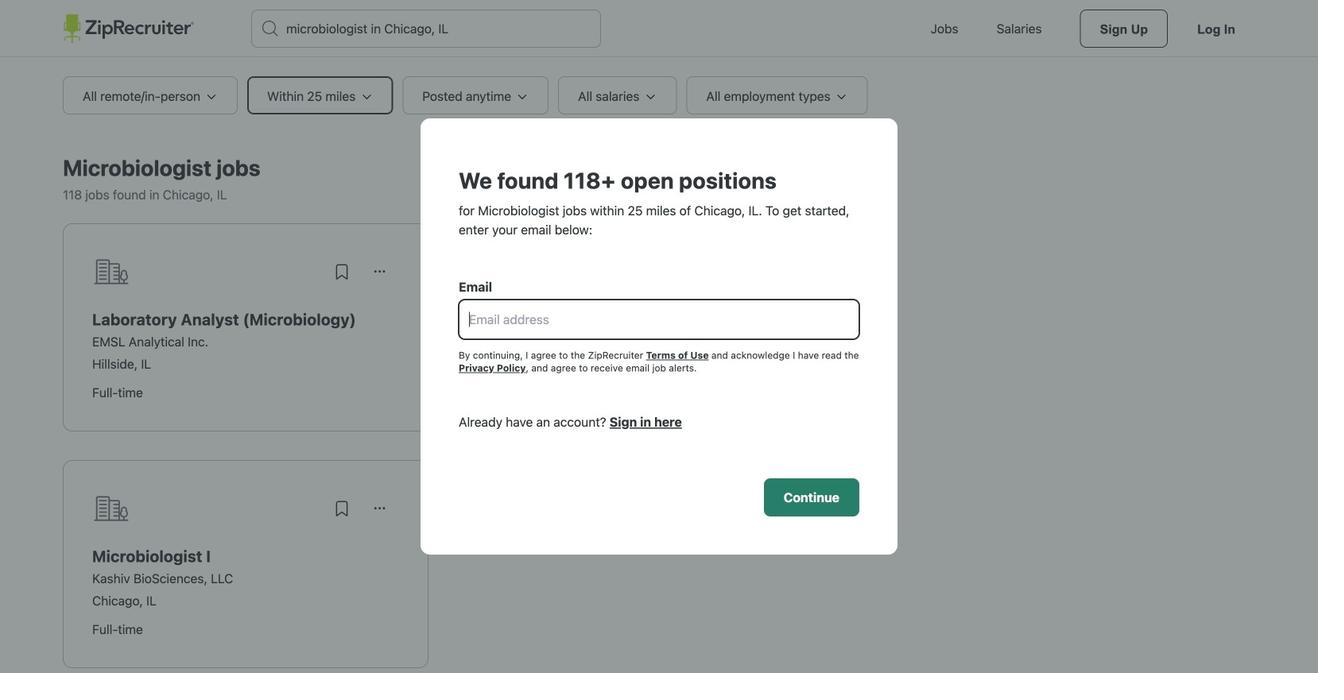 Task type: describe. For each thing, give the bounding box(es) containing it.
main element
[[63, 0, 1256, 57]]

microbiologist i element
[[92, 547, 399, 566]]

job card menu element for the laboratory analyst (microbiology) element in the top left of the page
[[361, 269, 399, 284]]

laboratory analyst (microbiology) element
[[92, 310, 399, 329]]

ziprecruiter image
[[63, 14, 194, 43]]

job card menu element for microbiologist i element
[[361, 506, 399, 521]]



Task type: vqa. For each thing, say whether or not it's contained in the screenshot.
the clear image on the top left
no



Task type: locate. For each thing, give the bounding box(es) containing it.
0 vertical spatial save job for later image
[[332, 262, 352, 282]]

save job for later image
[[332, 262, 352, 282], [332, 500, 352, 519]]

0 vertical spatial job card menu element
[[361, 269, 399, 284]]

Email address text field
[[460, 301, 859, 339]]

2 save job for later image from the top
[[332, 500, 352, 519]]

we found 118+ open positions dialog
[[0, 0, 1319, 674]]

1 job card menu element from the top
[[361, 269, 399, 284]]

save job for later image for job card menu element associated with the laboratory analyst (microbiology) element in the top left of the page
[[332, 262, 352, 282]]

2 job card menu element from the top
[[361, 506, 399, 521]]

save job for later image for job card menu element related to microbiologist i element
[[332, 500, 352, 519]]

1 vertical spatial save job for later image
[[332, 500, 352, 519]]

Search job title or keyword search field
[[252, 10, 601, 47]]

1 save job for later image from the top
[[332, 262, 352, 282]]

job card menu element
[[361, 269, 399, 284], [361, 506, 399, 521]]

1 vertical spatial job card menu element
[[361, 506, 399, 521]]



